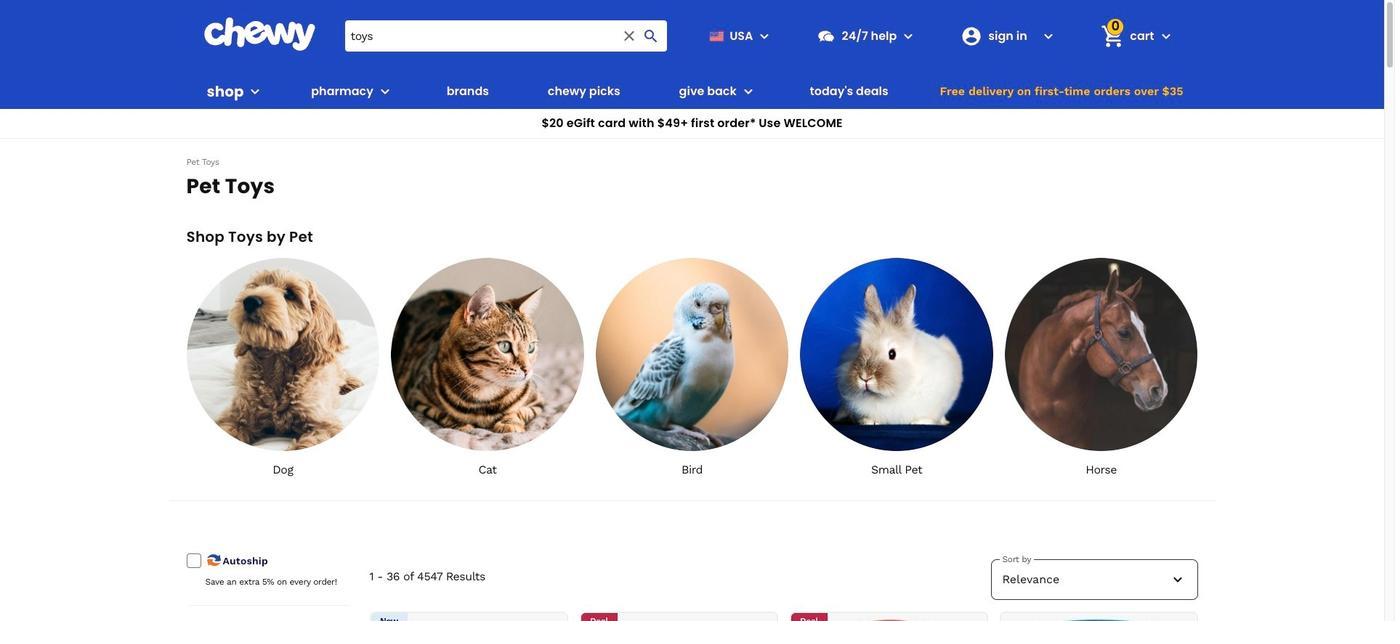 Task type: locate. For each thing, give the bounding box(es) containing it.
help menu image
[[900, 27, 918, 45]]

cat image
[[391, 258, 584, 451]]

site banner
[[0, 0, 1385, 139]]

chewy support image
[[817, 27, 836, 45]]

items image
[[1100, 23, 1126, 49]]

small pet image
[[801, 258, 994, 451]]

account menu image
[[1041, 27, 1058, 45]]

chuckit! paraflight dog toy, large image
[[799, 619, 979, 622]]

Search text field
[[345, 20, 668, 52]]



Task type: vqa. For each thing, say whether or not it's contained in the screenshot.
text box
no



Task type: describe. For each thing, give the bounding box(es) containing it.
dog image
[[186, 258, 380, 451]]

give back menu image
[[740, 83, 757, 100]]

bird image
[[596, 258, 789, 451]]

catstages kitt'n candy kicker pink interactive catnip cat toy, pink image
[[379, 619, 559, 622]]

horse image
[[1005, 258, 1198, 451]]

catstages garden fur-ends plush catnip cat toy, multicolor, 6 count image
[[589, 619, 769, 622]]

menu image
[[247, 83, 264, 100]]

menu image
[[756, 27, 774, 45]]

chewy home image
[[203, 17, 316, 51]]

cart menu image
[[1158, 27, 1175, 45]]

pharmacy menu image
[[376, 83, 394, 100]]

submit search image
[[643, 27, 660, 45]]

Product search field
[[345, 20, 668, 52]]

delete search image
[[621, 27, 639, 45]]

chuckit! fetch ball medley triple pack dog toy, small image
[[1009, 619, 1189, 622]]



